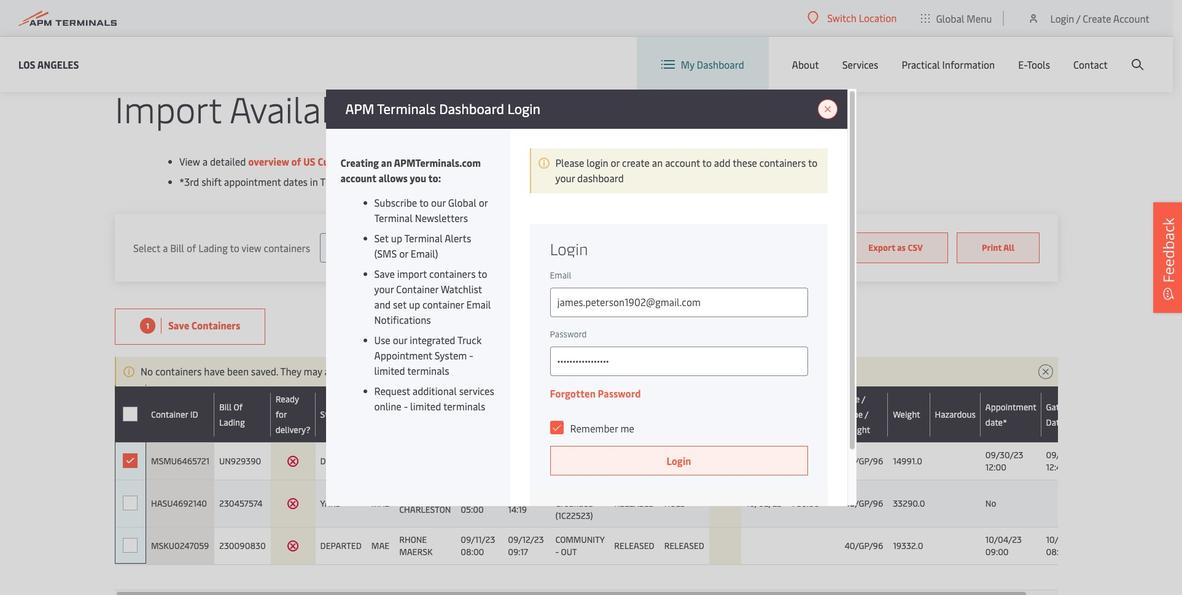 Task type: locate. For each thing, give the bounding box(es) containing it.
3 40/gp/96 from the top
[[845, 541, 884, 552]]

limited inside request additional services online - limited terminals
[[410, 400, 441, 413]]

listed
[[544, 175, 568, 189]]

1 vertical spatial departed
[[320, 541, 362, 552]]

1 vertical spatial appointment
[[986, 402, 1037, 413]]

0 horizontal spatial up
[[391, 231, 402, 245]]

terminal inside set up terminal alerts (sms or email)
[[405, 231, 443, 245]]

lading down of
[[219, 417, 245, 429]]

1 horizontal spatial location
[[859, 11, 897, 25]]

- down truck
[[470, 349, 474, 362]]

40/gp/96 for 33290.0
[[845, 498, 884, 510]]

additional right any
[[617, 365, 661, 378]]

2 vertical spatial of
[[421, 365, 430, 378]]

to up the watchlist
[[478, 267, 488, 280]]

0 vertical spatial lading
[[199, 241, 228, 255]]

login left create
[[1051, 11, 1075, 25]]

you left 'wish'
[[712, 365, 728, 378]]

to inside save import containers to your container watchlist and set up container email notifications
[[478, 267, 488, 280]]

may
[[304, 365, 322, 378]]

your inside please login or create an account to add these containers to your dashboard
[[556, 171, 575, 185]]

0 horizontal spatial and
[[374, 298, 391, 311]]

1 vertical spatial not ready image
[[287, 498, 299, 511]]

to left the 'view'
[[230, 241, 239, 255]]

no down 12:00
[[986, 498, 997, 510]]

1 vertical spatial out
[[561, 547, 577, 558]]

1 vertical spatial community
[[556, 535, 605, 546]]

definitions.
[[482, 155, 532, 168]]

09/30/23 up 12:47
[[1047, 450, 1085, 461]]

departed
[[320, 456, 362, 468], [320, 541, 362, 552]]

us
[[303, 155, 316, 168]]

1 09/30/23 from the left
[[986, 450, 1024, 461]]

out down (1c22523)
[[561, 547, 577, 558]]

0 vertical spatial a
[[203, 155, 208, 168]]

0 horizontal spatial our
[[393, 333, 408, 347]]

rhone
[[399, 535, 427, 546]]

container inside save import containers to your container watchlist and set up container email notifications
[[396, 282, 439, 296]]

0 vertical spatial community - out
[[556, 450, 605, 474]]

an up actual
[[652, 156, 663, 169]]

yard grounded (1c22523)
[[556, 486, 593, 522]]

09/27/23 14:19
[[508, 492, 545, 516]]

/ right size
[[862, 394, 866, 406]]

10/04/23 up 09:00
[[986, 535, 1022, 546]]

2 10/04/23 from the left
[[1047, 535, 1083, 546]]

/ for login
[[1077, 11, 1081, 25]]

0 horizontal spatial no
[[141, 365, 153, 378]]

terminal inside subscribe to our global or terminal newsletters
[[374, 211, 413, 225]]

you left to:
[[410, 171, 427, 185]]

0 horizontal spatial an
[[381, 156, 392, 169]]

not ready image right 230090830
[[287, 541, 299, 553]]

in right dates
[[310, 175, 318, 189]]

vessel up eta
[[461, 402, 485, 413]]

the down create at the right top
[[625, 175, 640, 189]]

1 community from the top
[[556, 450, 605, 461]]

no for no containers have been saved. they may already be in your list of saved containers. tick the box next to any additional containers you wish to save.
[[141, 365, 153, 378]]

containers up the watchlist
[[430, 267, 476, 280]]

reflect
[[372, 175, 401, 189]]

2 vertical spatial and
[[374, 298, 391, 311]]

0 horizontal spatial account
[[341, 171, 377, 185]]

yard inside yard grounded (1c22523)
[[556, 486, 573, 498]]

up right "set"
[[391, 231, 402, 245]]

id
[[190, 409, 198, 421]]

box
[[547, 365, 563, 378]]

reset
[[535, 242, 557, 254]]

global down the day.
[[448, 196, 477, 209]]

1 vertical spatial global
[[448, 196, 477, 209]]

2 maersk from the top
[[399, 547, 433, 558]]

0 horizontal spatial or
[[399, 247, 408, 260]]

lading left the 'view'
[[199, 241, 228, 255]]

containers up 'customers'
[[760, 156, 806, 169]]

1 horizontal spatial up
[[409, 298, 420, 311]]

None checkbox
[[123, 408, 138, 422], [123, 496, 138, 511], [123, 497, 138, 512], [123, 408, 138, 422], [123, 496, 138, 511], [123, 497, 138, 512]]

community - out
[[556, 450, 605, 474], [556, 535, 605, 558]]

account down creating
[[341, 171, 377, 185]]

2 an from the left
[[652, 156, 663, 169]]

2 40/gp/96 from the top
[[845, 498, 884, 510]]

account up time
[[665, 156, 700, 169]]

maersk down rhone
[[399, 547, 433, 558]]

1 horizontal spatial container
[[396, 282, 439, 296]]

1 horizontal spatial 10/04/23
[[1047, 535, 1083, 546]]

mae left maersk charleston
[[372, 498, 390, 510]]

1 vertical spatial mae
[[372, 541, 390, 552]]

2 departed from the top
[[320, 541, 362, 552]]

your
[[556, 171, 575, 185], [374, 282, 394, 296], [383, 365, 402, 378]]

1 date from the left
[[508, 417, 526, 429]]

09/30/23 for 12:47
[[1047, 450, 1085, 461]]

to left any
[[587, 365, 597, 378]]

1 vertical spatial limited
[[410, 400, 441, 413]]

1 horizontal spatial no
[[986, 498, 997, 510]]

0 horizontal spatial limited
[[374, 364, 405, 378]]

1 horizontal spatial login
[[1051, 11, 1075, 25]]

1 vertical spatial location
[[556, 417, 589, 429]]

yard up grounded
[[556, 486, 573, 498]]

2 not ready image from the top
[[287, 498, 299, 511]]

0 horizontal spatial the
[[403, 175, 418, 189]]

additional down the saved
[[413, 384, 457, 398]]

appointment inside use our integrated truck appointment system - limited terminals
[[374, 349, 433, 362]]

0 vertical spatial additional
[[617, 365, 661, 378]]

40/gp/96 left 19332.0
[[845, 541, 884, 552]]

maersk charleston
[[399, 492, 451, 516]]

or
[[611, 156, 620, 169], [479, 196, 488, 209], [399, 247, 408, 260]]

practical
[[902, 58, 940, 71]]

0 vertical spatial appointment
[[374, 349, 433, 362]]

weight
[[893, 409, 921, 421]]

terminals inside use our integrated truck appointment system - limited terminals
[[408, 364, 450, 378]]

the left box on the left bottom of the page
[[530, 365, 545, 378]]

1 horizontal spatial 09/30/23
[[1047, 450, 1085, 461]]

your left list
[[383, 365, 402, 378]]

2 community from the top
[[556, 535, 605, 546]]

container left the id on the left bottom of page
[[151, 409, 188, 421]]

09/30/23 up 12:00
[[986, 450, 1024, 461]]

or inside set up terminal alerts (sms or email)
[[399, 247, 408, 260]]

2 09/30/23 from the left
[[1047, 450, 1085, 461]]

location right switch
[[859, 11, 897, 25]]

no containers have been saved. they may already be in your list of saved containers. tick the box next to any additional containers you wish to save.
[[141, 365, 786, 378]]

size / type / height
[[845, 394, 871, 436]]

not ready image down delivery?
[[287, 456, 299, 468]]

maersk
[[399, 492, 433, 504], [399, 547, 433, 558]]

additional inside request additional services online - limited terminals
[[413, 384, 457, 398]]

global left 'menu' on the right top
[[937, 11, 965, 25]]

and left date
[[701, 175, 718, 189]]

out
[[1067, 402, 1081, 413]]

email
[[467, 298, 491, 311]]

0 horizontal spatial 10/04/23
[[986, 535, 1022, 546]]

saved.
[[251, 365, 278, 378]]

or down appointments
[[479, 196, 488, 209]]

global inside subscribe to our global or terminal newsletters
[[448, 196, 477, 209]]

1 vertical spatial maersk
[[399, 547, 433, 558]]

1 vertical spatial /
[[862, 394, 866, 406]]

no down 1
[[141, 365, 153, 378]]

0 vertical spatial departed
[[320, 456, 362, 468]]

1 vertical spatial our
[[393, 333, 408, 347]]

0 horizontal spatial login
[[508, 99, 541, 118]]

1 an from the left
[[381, 156, 392, 169]]

2 yard from the top
[[556, 486, 573, 498]]

our right use
[[393, 333, 408, 347]]

1 vertical spatial account
[[341, 171, 377, 185]]

0 vertical spatial you
[[410, 171, 427, 185]]

limited down list
[[410, 400, 441, 413]]

0 vertical spatial your
[[556, 171, 575, 185]]

2 horizontal spatial the
[[625, 175, 640, 189]]

login right dashboard
[[508, 99, 541, 118]]

lading
[[199, 241, 228, 255], [219, 417, 245, 429]]

location right the discharge date
[[556, 417, 589, 429]]

date down discharge in the bottom of the page
[[508, 417, 526, 429]]

a right view
[[203, 155, 208, 168]]

not ready image for 230457574
[[287, 498, 299, 511]]

1 vertical spatial your
[[374, 282, 394, 296]]

2 mae from the top
[[372, 541, 390, 552]]

an
[[381, 156, 392, 169], [652, 156, 663, 169]]

in right the be
[[373, 365, 381, 378]]

yard for yard location
[[556, 402, 573, 413]]

1 vertical spatial yard
[[556, 486, 573, 498]]

appointment up the date*
[[986, 402, 1037, 413]]

bill right select
[[170, 241, 184, 255]]

los angeles
[[18, 57, 79, 71]]

of left us
[[291, 155, 301, 168]]

- right 09/12/23 09:17
[[556, 547, 559, 558]]

1 horizontal spatial date
[[1047, 417, 1065, 429]]

0 vertical spatial of
[[291, 155, 301, 168]]

and left their at the top
[[441, 155, 457, 168]]

1 horizontal spatial or
[[479, 196, 488, 209]]

mae for maersk
[[372, 498, 390, 510]]

2 date from the left
[[1047, 417, 1065, 429]]

2 vertical spatial /
[[865, 409, 869, 421]]

not ready image for un929390
[[287, 456, 299, 468]]

1 departed from the top
[[320, 456, 362, 468]]

230457574
[[219, 498, 263, 510]]

1 vertical spatial additional
[[413, 384, 457, 398]]

email)
[[411, 247, 438, 260]]

0 horizontal spatial 09/30/23
[[986, 450, 1024, 461]]

yard for yard grounded (1c22523)
[[556, 486, 573, 498]]

10/04/23
[[986, 535, 1022, 546], [1047, 535, 1083, 546]]

a right select
[[163, 241, 168, 255]]

apm
[[346, 99, 374, 118]]

/ for size
[[862, 394, 866, 406]]

09/30/23 12:47
[[1047, 450, 1085, 474]]

1 horizontal spatial account
[[665, 156, 700, 169]]

3 not ready image from the top
[[287, 541, 299, 553]]

1 vertical spatial no
[[986, 498, 997, 510]]

out up yard grounded (1c22523)
[[561, 462, 577, 474]]

your down please
[[556, 171, 575, 185]]

0 horizontal spatial container
[[151, 409, 188, 421]]

1 horizontal spatial an
[[652, 156, 663, 169]]

yard
[[556, 402, 573, 413], [556, 486, 573, 498]]

container down import
[[396, 282, 439, 296]]

2 horizontal spatial or
[[611, 156, 620, 169]]

terminals up eta
[[444, 400, 486, 413]]

close image
[[1039, 365, 1054, 380]]

location for switch
[[859, 11, 897, 25]]

of right select
[[187, 241, 196, 255]]

2 vertical spatial your
[[383, 365, 402, 378]]

eta
[[461, 417, 476, 429]]

yard inside yard location
[[556, 402, 573, 413]]

date down gate
[[1047, 417, 1065, 429]]

0 vertical spatial /
[[1077, 11, 1081, 25]]

or inside subscribe to our global or terminal newsletters
[[479, 196, 488, 209]]

departed down "yard"
[[320, 541, 362, 552]]

0 horizontal spatial location
[[556, 417, 589, 429]]

1 horizontal spatial the
[[530, 365, 545, 378]]

2 vertical spatial or
[[399, 247, 408, 260]]

mae left rhone
[[372, 541, 390, 552]]

login
[[587, 156, 609, 169]]

1 not ready image from the top
[[287, 456, 299, 468]]

0 vertical spatial no
[[141, 365, 153, 378]]

2 horizontal spatial and
[[701, 175, 718, 189]]

they
[[280, 365, 301, 378]]

10/04/23 up 08:59
[[1047, 535, 1083, 546]]

09/11/23 08:00
[[461, 535, 495, 558]]

mae
[[372, 498, 390, 510], [372, 541, 390, 552]]

up inside save import containers to your container watchlist and set up container email notifications
[[409, 298, 420, 311]]

08:59
[[1047, 547, 1069, 558]]

our
[[431, 196, 446, 209], [393, 333, 408, 347]]

terminals down system
[[408, 364, 450, 378]]

community down (1c22523)
[[556, 535, 605, 546]]

an up the allows
[[381, 156, 392, 169]]

09:00
[[986, 547, 1009, 558]]

0 horizontal spatial of
[[187, 241, 196, 255]]

our up newsletters at the left top of page
[[431, 196, 446, 209]]

2 horizontal spatial of
[[421, 365, 430, 378]]

of right list
[[421, 365, 430, 378]]

or right login
[[611, 156, 620, 169]]

0 vertical spatial maersk
[[399, 492, 433, 504]]

account
[[1114, 11, 1150, 25]]

0 horizontal spatial bill
[[170, 241, 184, 255]]

terminal up email)
[[405, 231, 443, 245]]

additional
[[617, 365, 661, 378], [413, 384, 457, 398]]

0 vertical spatial up
[[391, 231, 402, 245]]

up
[[391, 231, 402, 245], [409, 298, 420, 311]]

1 horizontal spatial appointment
[[986, 402, 1037, 413]]

appointment up list
[[374, 349, 433, 362]]

0 horizontal spatial date
[[508, 417, 526, 429]]

msmu6465721
[[151, 456, 210, 468]]

yard down box on the left bottom of the page
[[556, 402, 573, 413]]

disposition
[[359, 155, 410, 168]]

1 vertical spatial or
[[479, 196, 488, 209]]

1 horizontal spatial a
[[203, 155, 208, 168]]

status
[[320, 409, 345, 421]]

0 horizontal spatial in
[[310, 175, 318, 189]]

0 vertical spatial in
[[310, 175, 318, 189]]

and left set on the left of the page
[[374, 298, 391, 311]]

containers left "have" on the bottom left of the page
[[155, 365, 202, 378]]

12:00
[[986, 462, 1007, 474]]

10/04/23 for 08:59
[[1047, 535, 1083, 546]]

0 vertical spatial mae
[[372, 498, 390, 510]]

add
[[714, 156, 731, 169]]

or right (sms
[[399, 247, 408, 260]]

0 horizontal spatial vessel
[[399, 409, 424, 421]]

not ready image left "yard"
[[287, 498, 299, 511]]

system
[[435, 349, 467, 362]]

0 vertical spatial or
[[611, 156, 620, 169]]

None checkbox
[[123, 408, 138, 422], [123, 454, 138, 469], [123, 455, 138, 469], [123, 539, 138, 553], [123, 539, 138, 554], [123, 408, 138, 422], [123, 454, 138, 469], [123, 455, 138, 469], [123, 539, 138, 553], [123, 539, 138, 554]]

0 horizontal spatial global
[[448, 196, 477, 209]]

not ready image
[[287, 456, 299, 468], [287, 498, 299, 511], [287, 541, 299, 553]]

date inside the discharge date
[[508, 417, 526, 429]]

rhone maersk
[[399, 535, 433, 558]]

feedback
[[1159, 218, 1179, 283]]

05:00
[[461, 504, 484, 516]]

to up newsletters at the left top of page
[[420, 196, 429, 209]]

1 10/04/23 from the left
[[986, 535, 1022, 546]]

0 horizontal spatial additional
[[413, 384, 457, 398]]

time
[[679, 175, 699, 189]]

terminal down subscribe
[[374, 211, 413, 225]]

bill left of
[[219, 402, 232, 413]]

1 yard from the top
[[556, 402, 573, 413]]

1 vertical spatial 40/gp/96
[[845, 498, 884, 510]]

2 vertical spatial not ready image
[[287, 541, 299, 553]]

40/gp/96 left the 33290.0
[[845, 498, 884, 510]]

community
[[556, 450, 605, 461], [556, 535, 605, 546]]

containers inside please login or create an account to add these containers to your dashboard
[[760, 156, 806, 169]]

your down save
[[374, 282, 394, 296]]

community - out down (1c22523)
[[556, 535, 605, 558]]

appointments
[[479, 175, 542, 189]]

in
[[310, 175, 318, 189], [373, 365, 381, 378]]

1 maersk from the top
[[399, 492, 433, 504]]

overview
[[248, 155, 289, 168]]

integrated
[[410, 333, 456, 347]]

yard location
[[556, 402, 589, 429]]

information
[[943, 58, 995, 71]]

40/gp/96
[[845, 456, 884, 468], [845, 498, 884, 510], [845, 541, 884, 552]]

create
[[1083, 11, 1112, 25]]

your inside save import containers to your container watchlist and set up container email notifications
[[374, 282, 394, 296]]

1 horizontal spatial our
[[431, 196, 446, 209]]

up right set on the left of the page
[[409, 298, 420, 311]]

1 vertical spatial terminals
[[444, 400, 486, 413]]

0 vertical spatial location
[[859, 11, 897, 25]]

0 vertical spatial terminals
[[408, 364, 450, 378]]

0 vertical spatial container
[[396, 282, 439, 296]]

1 horizontal spatial global
[[937, 11, 965, 25]]

switch location
[[828, 11, 897, 25]]

0 vertical spatial yard
[[556, 402, 573, 413]]

below
[[571, 175, 597, 189]]

2 vertical spatial 40/gp/96
[[845, 541, 884, 552]]

vessel left name
[[399, 409, 424, 421]]

0 vertical spatial global
[[937, 11, 965, 25]]

09/22/23 14:03
[[508, 450, 545, 474]]

switch
[[828, 11, 857, 25]]

1 horizontal spatial and
[[441, 155, 457, 168]]

containers inside save import containers to your container watchlist and set up container email notifications
[[430, 267, 476, 280]]

date*
[[986, 417, 1008, 429]]

1 mae from the top
[[372, 498, 390, 510]]

community down yard location at bottom
[[556, 450, 605, 461]]

close image
[[818, 99, 838, 119]]

/ left create
[[1077, 11, 1081, 25]]

demurrage
[[792, 409, 835, 421]]

community - out up yard grounded (1c22523)
[[556, 450, 605, 474]]

hold
[[665, 498, 686, 510]]

40/gp/96 down height
[[845, 456, 884, 468]]

departed up "yard"
[[320, 456, 362, 468]]

maersk up charleston
[[399, 492, 433, 504]]

name
[[426, 409, 447, 421]]

08:00
[[461, 547, 484, 558]]

0 vertical spatial limited
[[374, 364, 405, 378]]

departed for 230090830
[[320, 541, 362, 552]]

- right 'online'
[[404, 400, 408, 413]]

limited up request
[[374, 364, 405, 378]]

/ right type
[[865, 409, 869, 421]]

the right reflect
[[403, 175, 418, 189]]

14:19
[[508, 504, 527, 516]]

1 vertical spatial you
[[712, 365, 728, 378]]

0 horizontal spatial appointment
[[374, 349, 433, 362]]

0 vertical spatial not ready image
[[287, 456, 299, 468]]



Task type: describe. For each thing, give the bounding box(es) containing it.
12:47
[[1047, 462, 1066, 474]]

2 out from the top
[[561, 547, 577, 558]]

tick
[[510, 365, 528, 378]]

40/gp/96 for 19332.0
[[845, 541, 884, 552]]

dashboard
[[578, 171, 624, 185]]

1 community - out from the top
[[556, 450, 605, 474]]

*3rd
[[179, 175, 199, 189]]

- inside use our integrated truck appointment system - limited terminals
[[470, 349, 474, 362]]

please
[[556, 156, 585, 169]]

discharge date
[[508, 402, 546, 429]]

been
[[227, 365, 249, 378]]

maersk inside maersk charleston
[[399, 492, 433, 504]]

height
[[845, 425, 871, 436]]

save.
[[764, 365, 786, 378]]

09/30/23 12:00
[[986, 450, 1024, 474]]

set up terminal alerts (sms or email)
[[374, 231, 471, 260]]

un929390
[[219, 456, 261, 468]]

request additional services online - limited terminals
[[374, 384, 495, 413]]

save
[[374, 267, 395, 280]]

our inside use our integrated truck appointment system - limited terminals
[[393, 333, 408, 347]]

1 horizontal spatial of
[[291, 155, 301, 168]]

for
[[276, 409, 287, 421]]

save import containers to your container watchlist and set up container email notifications
[[374, 267, 491, 327]]

container
[[423, 298, 464, 311]]

departed for un929390
[[320, 456, 362, 468]]

view
[[179, 155, 200, 168]]

feedback button
[[1154, 203, 1183, 313]]

and inside save import containers to your container watchlist and set up container email notifications
[[374, 298, 391, 311]]

gate out date
[[1047, 402, 1081, 429]]

containers right the 'view'
[[264, 241, 310, 255]]

an inside please login or create an account to add these containers to your dashboard
[[652, 156, 663, 169]]

type
[[845, 409, 863, 421]]

1 vertical spatial login
[[508, 99, 541, 118]]

gate
[[1047, 402, 1064, 413]]

1
[[146, 321, 149, 331]]

already
[[325, 365, 357, 378]]

shift
[[202, 175, 222, 189]]

import
[[397, 267, 427, 280]]

select
[[133, 241, 160, 255]]

1 vertical spatial and
[[701, 175, 718, 189]]

be
[[360, 365, 370, 378]]

should
[[791, 175, 821, 189]]

you inside creating an apmterminals.com account allows you to:
[[410, 171, 427, 185]]

or inside please login or create an account to add these containers to your dashboard
[[611, 156, 620, 169]]

newsletters
[[415, 211, 468, 225]]

view a detailed overview of us customs disposition codes and their definitions.
[[179, 155, 532, 168]]

1 40/gp/96 from the top
[[845, 456, 884, 468]]

09/22/23
[[508, 450, 545, 461]]

arrive.
[[823, 175, 850, 189]]

09/26/23 05:00
[[461, 492, 498, 516]]

apm terminals dashboard login
[[346, 99, 541, 118]]

no for no
[[986, 498, 997, 510]]

terminals
[[377, 99, 436, 118]]

termpoint
[[320, 175, 369, 189]]

1 horizontal spatial you
[[712, 365, 728, 378]]

1 out from the top
[[561, 462, 577, 474]]

our inside subscribe to our global or terminal newsletters
[[431, 196, 446, 209]]

dates
[[284, 175, 308, 189]]

have
[[204, 365, 225, 378]]

1 vertical spatial container
[[151, 409, 188, 421]]

show
[[600, 175, 623, 189]]

set
[[393, 298, 407, 311]]

09/26/23
[[461, 492, 498, 504]]

next
[[566, 365, 585, 378]]

date inside gate out date
[[1047, 417, 1065, 429]]

ready for delivery?
[[276, 394, 311, 436]]

limited inside use our integrated truck appointment system - limited terminals
[[374, 364, 405, 378]]

not ready image for 230090830
[[287, 541, 299, 553]]

select a bill of lading to view containers
[[133, 241, 310, 255]]

1 vertical spatial in
[[373, 365, 381, 378]]

09/30/23 for 12:00
[[986, 450, 1024, 461]]

login / create account
[[1051, 11, 1150, 25]]

size
[[845, 394, 860, 406]]

request
[[374, 384, 410, 398]]

use
[[374, 333, 391, 347]]

- right 09/22/23 14:03
[[556, 462, 559, 474]]

1 vertical spatial lading
[[219, 417, 245, 429]]

location for yard
[[556, 417, 589, 429]]

bill inside bill of lading
[[219, 402, 232, 413]]

account inside please login or create an account to add these containers to your dashboard
[[665, 156, 700, 169]]

notifications
[[374, 313, 431, 327]]

reset button
[[504, 239, 557, 257]]

0 vertical spatial bill
[[170, 241, 184, 255]]

an inside creating an apmterminals.com account allows you to:
[[381, 156, 392, 169]]

list
[[405, 365, 418, 378]]

subscribe to our global or terminal newsletters
[[374, 196, 488, 225]]

previous
[[420, 175, 457, 189]]

appointment date*
[[986, 402, 1037, 429]]

codes
[[412, 155, 439, 168]]

10/04/23 09:00
[[986, 535, 1022, 558]]

vessel for name
[[399, 409, 424, 421]]

creating
[[341, 156, 379, 169]]

los
[[18, 57, 35, 71]]

practical information button
[[902, 37, 995, 92]]

mae for rhone
[[372, 541, 390, 552]]

1 vertical spatial of
[[187, 241, 196, 255]]

to inside subscribe to our global or terminal newsletters
[[420, 196, 429, 209]]

33290.0
[[893, 498, 926, 510]]

day.
[[460, 175, 477, 189]]

10/04/23 for 09:00
[[986, 535, 1022, 546]]

a for view
[[203, 155, 208, 168]]

bill of lading
[[219, 402, 245, 429]]

vessel eta
[[461, 402, 485, 429]]

hazardous
[[935, 409, 976, 421]]

vessel for eta
[[461, 402, 485, 413]]

up inside set up terminal alerts (sms or email)
[[391, 231, 402, 245]]

to right 'wish'
[[753, 365, 762, 378]]

global menu button
[[910, 0, 1005, 37]]

to left add
[[703, 156, 712, 169]]

10/02/23
[[747, 498, 783, 510]]

containers left 'wish'
[[664, 365, 710, 378]]

0 vertical spatial and
[[441, 155, 457, 168]]

a for select
[[163, 241, 168, 255]]

global menu
[[937, 11, 993, 25]]

grounded
[[556, 498, 593, 510]]

online
[[374, 400, 402, 413]]

09/12/23
[[508, 535, 544, 546]]

watchlist
[[441, 282, 482, 296]]

09/12/23 09:17
[[508, 535, 544, 558]]

view
[[242, 241, 262, 255]]

practical information
[[902, 58, 995, 71]]

services
[[459, 384, 495, 398]]

import availability results
[[115, 84, 523, 133]]

09/11/23
[[461, 535, 495, 546]]

results
[[406, 84, 523, 133]]

ready
[[276, 394, 299, 406]]

terminals inside request additional services online - limited terminals
[[444, 400, 486, 413]]

780.00
[[792, 498, 820, 510]]

0 vertical spatial login
[[1051, 11, 1075, 25]]

2 community - out from the top
[[556, 535, 605, 558]]

- inside request additional services online - limited terminals
[[404, 400, 408, 413]]

global inside global menu button
[[937, 11, 965, 25]]

to up should
[[809, 156, 818, 169]]

230090830
[[219, 541, 266, 552]]

account inside creating an apmterminals.com account allows you to:
[[341, 171, 377, 185]]

msku0247059
[[151, 541, 209, 552]]

subscribe
[[374, 196, 417, 209]]

allows
[[379, 171, 408, 185]]



Task type: vqa. For each thing, say whether or not it's contained in the screenshot.
the topmost Bill
yes



